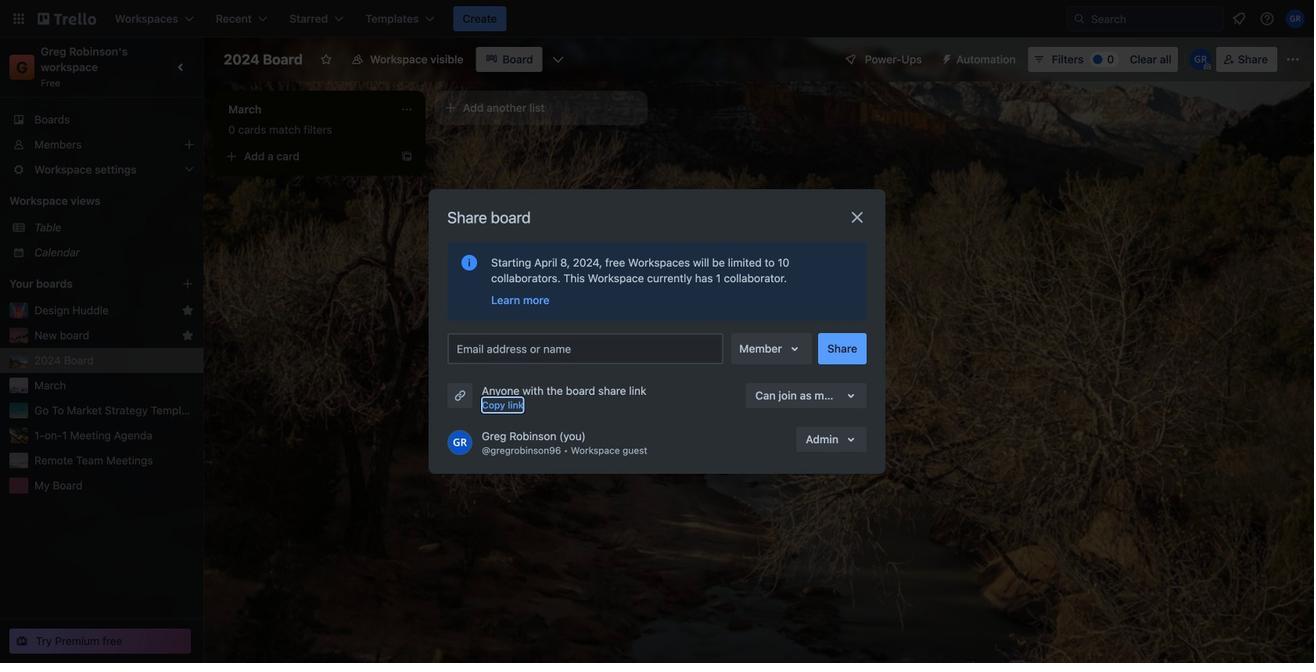 Task type: vqa. For each thing, say whether or not it's contained in the screenshot.
the Primary ELEMENT
yes



Task type: locate. For each thing, give the bounding box(es) containing it.
0 vertical spatial greg robinson (gregrobinson96) image
[[1287, 9, 1305, 28]]

0 horizontal spatial greg robinson (gregrobinson96) image
[[448, 430, 473, 455]]

Search field
[[1086, 8, 1223, 30]]

Email address or name text field
[[457, 338, 721, 360]]

2 horizontal spatial greg robinson (gregrobinson96) image
[[1287, 9, 1305, 28]]

1 starred icon image from the top
[[182, 304, 194, 317]]

1 horizontal spatial greg robinson (gregrobinson96) image
[[1190, 49, 1212, 70]]

0 notifications image
[[1230, 9, 1249, 28]]

your boards with 8 items element
[[9, 275, 158, 293]]

1 vertical spatial starred icon image
[[182, 329, 194, 342]]

1 vertical spatial greg robinson (gregrobinson96) image
[[1190, 49, 1212, 70]]

2 vertical spatial greg robinson (gregrobinson96) image
[[448, 430, 473, 455]]

close image
[[848, 208, 867, 227]]

starred icon image
[[182, 304, 194, 317], [182, 329, 194, 342]]

0 vertical spatial starred icon image
[[182, 304, 194, 317]]

greg robinson (gregrobinson96) image
[[1287, 9, 1305, 28], [1190, 49, 1212, 70], [448, 430, 473, 455]]

star or unstar board image
[[320, 53, 333, 66]]

add board image
[[182, 278, 194, 290]]



Task type: describe. For each thing, give the bounding box(es) containing it.
primary element
[[0, 0, 1315, 38]]

create from template… image
[[401, 150, 413, 163]]

2 starred icon image from the top
[[182, 329, 194, 342]]

sm image
[[935, 47, 957, 69]]

search image
[[1074, 13, 1086, 25]]

Board name text field
[[216, 47, 311, 72]]

show menu image
[[1286, 52, 1302, 67]]

open information menu image
[[1260, 11, 1276, 27]]

customize views image
[[551, 52, 566, 67]]



